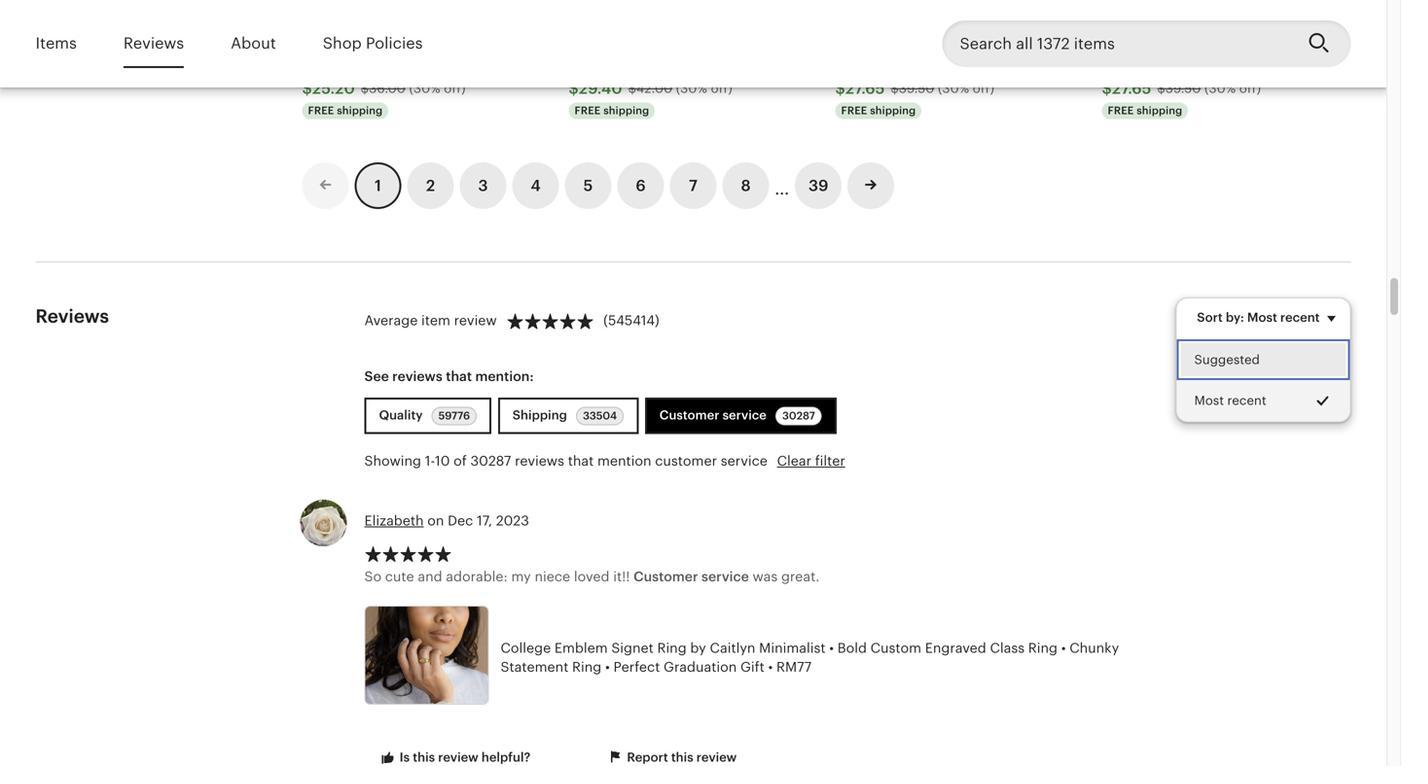 Task type: describe. For each thing, give the bounding box(es) containing it.
…
[[775, 171, 789, 200]]

about link
[[231, 21, 276, 66]]

signet
[[611, 641, 654, 656]]

statement
[[501, 660, 569, 675]]

3 off) from the left
[[973, 81, 995, 96]]

2 horizontal spatial ring
[[1028, 641, 1058, 656]]

clear filter link
[[777, 453, 845, 469]]

it!!
[[613, 569, 630, 585]]

sort by: most recent button
[[1183, 298, 1358, 338]]

customer service
[[660, 408, 770, 423]]

review for average item review
[[454, 313, 497, 328]]

college emblem signet ring by caitlyn minimalist • bold custom engraved class ring • chunky statement ring • perfect graduation gift • rm77 link
[[364, 606, 1133, 711]]

chunky
[[1070, 641, 1119, 656]]

0 vertical spatial service
[[723, 408, 767, 423]]

of
[[454, 453, 467, 469]]

2
[[426, 177, 435, 194]]

elizabeth on dec 17, 2023
[[364, 513, 529, 529]]

1 vertical spatial reviews
[[515, 453, 564, 469]]

3 shipping from the left
[[870, 105, 916, 117]]

7
[[689, 177, 698, 194]]

minimalist
[[759, 641, 826, 656]]

rm77
[[777, 660, 812, 675]]

suggested button
[[1177, 339, 1350, 380]]

reviews link
[[123, 21, 184, 66]]

beaded pearl wrap bracelet in gold & silver by caitlyn minimalist • dainty pearl charm duo beaded bracelet • perfect gift for mom • br029 image
[[1102, 0, 1351, 54]]

bold
[[838, 641, 867, 656]]

by
[[690, 641, 706, 656]]

1
[[375, 177, 381, 194]]

4 shipping from the left
[[1137, 105, 1183, 117]]

shop policies link
[[323, 21, 423, 66]]

0 vertical spatial reviews
[[123, 35, 184, 52]]

39.50 for beaded pearl wrap bracelet in gold & silver by caitlyn minimalist • dainty pearl charm duo beaded bracelet • perfect gift for mom • br029 image
[[1166, 81, 1201, 96]]

3 (30% from the left
[[938, 81, 969, 96]]

by:
[[1226, 311, 1244, 325]]

about
[[231, 35, 276, 52]]

39
[[809, 177, 829, 194]]

gift
[[740, 660, 765, 675]]

3
[[478, 177, 488, 194]]

$ 29.40 $ 42.00 (30% off) free shipping
[[569, 80, 733, 117]]

so cute and adorable:  my niece loved it!! customer service was great.
[[364, 569, 820, 585]]

• left chunky
[[1061, 641, 1066, 656]]

mention
[[597, 453, 652, 469]]

$ 27.65 $ 39.50 (30% off) free shipping for beaded pearl wrap bracelet in gold & silver by caitlyn minimalist • dainty pearl charm duo beaded bracelet • perfect gift for mom • br029 image
[[1102, 80, 1261, 117]]

so
[[364, 569, 382, 585]]

42.00
[[636, 81, 673, 96]]

review for report this review
[[697, 751, 737, 766]]

customer
[[655, 453, 717, 469]]

shipping
[[513, 408, 570, 423]]

was
[[753, 569, 778, 585]]

shipping inside $ 25.20 $ 36.00 (30% off) free shipping
[[337, 105, 383, 117]]

36.00
[[369, 81, 406, 96]]

duo bead chain bracelet • delicate bracelet • fine beaded chain bracelet • dainty, perfect for everyday wear • perfect gift for her • br016 image
[[835, 0, 1085, 54]]

4 off) from the left
[[1239, 81, 1261, 96]]

clear
[[777, 453, 812, 469]]

items
[[36, 35, 77, 52]]

is
[[400, 751, 410, 766]]

(545414)
[[603, 313, 659, 328]]

25.20
[[312, 80, 355, 98]]

filter
[[815, 453, 845, 469]]

average
[[364, 313, 418, 328]]

29.40
[[579, 80, 622, 98]]

review for is this review helpful?
[[438, 751, 479, 766]]

my
[[511, 569, 531, 585]]

0 vertical spatial customer
[[660, 408, 720, 423]]

showing 1-10 of 30287 reviews that mention customer service clear filter
[[364, 453, 845, 469]]

dec
[[448, 513, 473, 529]]

1 vertical spatial customer
[[634, 569, 698, 585]]

1 link
[[355, 162, 401, 209]]

4
[[531, 177, 541, 194]]

$ 27.65 $ 39.50 (30% off) free shipping for the duo bead chain bracelet • delicate bracelet • fine beaded chain bracelet • dainty, perfect for everyday wear • perfect gift for her • br016 image
[[835, 80, 995, 117]]

• left bold
[[829, 641, 834, 656]]

showing
[[364, 453, 421, 469]]

class
[[990, 641, 1025, 656]]

sort
[[1197, 311, 1223, 325]]

perfect
[[614, 660, 660, 675]]

2023
[[496, 513, 529, 529]]

niece
[[535, 569, 570, 585]]

this for is
[[413, 751, 435, 766]]

college emblem signet ring by caitlyn minimalist • bold custom engraved class ring • chunky statement ring • perfect graduation gift • rm77
[[501, 641, 1119, 675]]

and
[[418, 569, 442, 585]]

service for was
[[702, 569, 749, 585]]



Task type: vqa. For each thing, say whether or not it's contained in the screenshot.
EMBLEM
yes



Task type: locate. For each thing, give the bounding box(es) containing it.
mention:
[[475, 369, 534, 384]]

adorable:
[[446, 569, 508, 585]]

1-
[[425, 453, 435, 469]]

1 horizontal spatial reviews
[[515, 453, 564, 469]]

menu containing suggested
[[1176, 298, 1351, 423]]

customer
[[660, 408, 720, 423], [634, 569, 698, 585]]

review right item
[[454, 313, 497, 328]]

off) down beaded pearl wrap bracelet in gold & silver by caitlyn minimalist • dainty pearl charm duo beaded bracelet • perfect gift for mom • br029 image
[[1239, 81, 1261, 96]]

1 free from the left
[[308, 105, 334, 117]]

emblem
[[555, 641, 608, 656]]

ring right class
[[1028, 641, 1058, 656]]

1 horizontal spatial recent
[[1281, 311, 1320, 325]]

0 horizontal spatial recent
[[1227, 394, 1266, 408]]

17,
[[477, 513, 492, 529]]

39.50 down the duo bead chain bracelet • delicate bracelet • fine beaded chain bracelet • dainty, perfect for everyday wear • perfect gift for her • br016 image
[[899, 81, 935, 96]]

free down 'search all 1372 items' text box
[[1108, 105, 1134, 117]]

cute
[[385, 569, 414, 585]]

4 link
[[512, 162, 559, 209]]

0 horizontal spatial reviews
[[36, 306, 109, 327]]

free down 25.20
[[308, 105, 334, 117]]

elizabeth link
[[364, 513, 424, 529]]

free inside $ 29.40 $ 42.00 (30% off) free shipping
[[575, 105, 601, 117]]

30287 right of
[[471, 453, 511, 469]]

0 horizontal spatial that
[[446, 369, 472, 384]]

(30% down the duo bead chain bracelet • delicate bracelet • fine beaded chain bracelet • dainty, perfect for everyday wear • perfect gift for her • br016 image
[[938, 81, 969, 96]]

review
[[454, 313, 497, 328], [438, 751, 479, 766], [697, 751, 737, 766]]

2 this from the left
[[671, 751, 693, 766]]

1 vertical spatial reviews
[[36, 306, 109, 327]]

0 horizontal spatial this
[[413, 751, 435, 766]]

tiny name bracelet by caitlyn minimalist • layering bracelet • new mom gift • custom name bracelet • bridesmaid gifts • bm54f88 image
[[302, 0, 551, 54]]

• right gift
[[768, 660, 773, 675]]

is this review helpful?
[[397, 751, 531, 766]]

recent up suggested button
[[1281, 311, 1320, 325]]

0 horizontal spatial ring
[[572, 660, 602, 675]]

1 horizontal spatial 30287
[[782, 410, 815, 422]]

menu
[[1176, 298, 1351, 423]]

1 (30% from the left
[[409, 81, 441, 96]]

free
[[308, 105, 334, 117], [575, 105, 601, 117], [841, 105, 867, 117], [1108, 105, 1134, 117]]

5 link
[[565, 162, 612, 209]]

most down 'suggested' at the right top of the page
[[1194, 394, 1224, 408]]

(30% right 42.00
[[676, 81, 707, 96]]

1 horizontal spatial reviews
[[123, 35, 184, 52]]

report this review button
[[592, 741, 752, 767]]

off) right 36.00
[[444, 81, 466, 96]]

8 link
[[723, 162, 769, 209]]

5
[[583, 177, 593, 194]]

2 39.50 from the left
[[1166, 81, 1201, 96]]

that up 59776
[[446, 369, 472, 384]]

most recent button
[[1177, 380, 1350, 422]]

0 vertical spatial most
[[1247, 311, 1277, 325]]

2 shipping from the left
[[604, 105, 649, 117]]

most inside popup button
[[1247, 311, 1277, 325]]

39 link
[[795, 162, 842, 209]]

0 horizontal spatial 30287
[[471, 453, 511, 469]]

1 horizontal spatial 27.65
[[1112, 80, 1152, 98]]

free up 39 link
[[841, 105, 867, 117]]

recent inside popup button
[[1281, 311, 1320, 325]]

off) right 42.00
[[711, 81, 733, 96]]

2 free from the left
[[575, 105, 601, 117]]

$ 27.65 $ 39.50 (30% off) free shipping
[[835, 80, 995, 117], [1102, 80, 1261, 117]]

(30% inside $ 29.40 $ 42.00 (30% off) free shipping
[[676, 81, 707, 96]]

1 off) from the left
[[444, 81, 466, 96]]

$ 27.65 $ 39.50 (30% off) free shipping down the duo bead chain bracelet • delicate bracelet • fine beaded chain bracelet • dainty, perfect for everyday wear • perfect gift for her • br016 image
[[835, 80, 995, 117]]

1 horizontal spatial $ 27.65 $ 39.50 (30% off) free shipping
[[1102, 80, 1261, 117]]

free down 29.40
[[575, 105, 601, 117]]

off) down the duo bead chain bracelet • delicate bracelet • fine beaded chain bracelet • dainty, perfect for everyday wear • perfect gift for her • br016 image
[[973, 81, 995, 96]]

0 horizontal spatial 27.65
[[845, 80, 885, 98]]

most
[[1247, 311, 1277, 325], [1194, 394, 1224, 408]]

shipping
[[337, 105, 383, 117], [604, 105, 649, 117], [870, 105, 916, 117], [1137, 105, 1183, 117]]

see reviews that mention:
[[364, 369, 534, 384]]

• left perfect
[[605, 660, 610, 675]]

$ 25.20 $ 36.00 (30% off) free shipping
[[302, 80, 466, 117]]

$
[[302, 80, 312, 98], [569, 80, 579, 98], [835, 80, 845, 98], [1102, 80, 1112, 98], [361, 81, 369, 96], [628, 81, 636, 96], [891, 81, 899, 96], [1157, 81, 1166, 96]]

review left the helpful?
[[438, 751, 479, 766]]

0 horizontal spatial reviews
[[392, 369, 443, 384]]

•
[[829, 641, 834, 656], [1061, 641, 1066, 656], [605, 660, 610, 675], [768, 660, 773, 675]]

graduation
[[664, 660, 737, 675]]

off)
[[444, 81, 466, 96], [711, 81, 733, 96], [973, 81, 995, 96], [1239, 81, 1261, 96]]

shop
[[323, 35, 362, 52]]

off) inside $ 25.20 $ 36.00 (30% off) free shipping
[[444, 81, 466, 96]]

7 link
[[670, 162, 717, 209]]

1 vertical spatial 30287
[[471, 453, 511, 469]]

30287 up clear
[[782, 410, 815, 422]]

this right is
[[413, 751, 435, 766]]

2 link
[[407, 162, 454, 209]]

3 free from the left
[[841, 105, 867, 117]]

30287
[[782, 410, 815, 422], [471, 453, 511, 469]]

customer up customer
[[660, 408, 720, 423]]

this right report
[[671, 751, 693, 766]]

1 vertical spatial recent
[[1227, 394, 1266, 408]]

that
[[446, 369, 472, 384], [568, 453, 594, 469]]

1 horizontal spatial most
[[1247, 311, 1277, 325]]

service
[[723, 408, 767, 423], [721, 453, 768, 469], [702, 569, 749, 585]]

report
[[627, 751, 668, 766]]

(30% down beaded pearl wrap bracelet in gold & silver by caitlyn minimalist • dainty pearl charm duo beaded bracelet • perfect gift for mom • br029 image
[[1205, 81, 1236, 96]]

items link
[[36, 21, 77, 66]]

report this review
[[624, 751, 737, 766]]

ring down 'emblem' on the left of page
[[572, 660, 602, 675]]

on
[[427, 513, 444, 529]]

39.50 for the duo bead chain bracelet • delicate bracelet • fine beaded chain bracelet • dainty, perfect for everyday wear • perfect gift for her • br016 image
[[899, 81, 935, 96]]

2 (30% from the left
[[676, 81, 707, 96]]

1 this from the left
[[413, 751, 435, 766]]

2 vertical spatial service
[[702, 569, 749, 585]]

engraved
[[925, 641, 986, 656]]

(30% inside $ 25.20 $ 36.00 (30% off) free shipping
[[409, 81, 441, 96]]

0 vertical spatial reviews
[[392, 369, 443, 384]]

customer right it!!
[[634, 569, 698, 585]]

suggested
[[1194, 353, 1260, 367]]

0 vertical spatial 30287
[[782, 410, 815, 422]]

Search all 1372 items text field
[[942, 20, 1293, 67]]

shipping inside $ 29.40 $ 42.00 (30% off) free shipping
[[604, 105, 649, 117]]

1 $ 27.65 $ 39.50 (30% off) free shipping from the left
[[835, 80, 995, 117]]

this inside report this review button
[[671, 751, 693, 766]]

off) inside $ 29.40 $ 42.00 (30% off) free shipping
[[711, 81, 733, 96]]

free inside $ 25.20 $ 36.00 (30% off) free shipping
[[308, 105, 334, 117]]

27.65 for beaded pearl wrap bracelet in gold & silver by caitlyn minimalist • dainty pearl charm duo beaded bracelet • perfect gift for mom • br029 image
[[1112, 80, 1152, 98]]

average item review
[[364, 313, 497, 328]]

4 (30% from the left
[[1205, 81, 1236, 96]]

(30% right 36.00
[[409, 81, 441, 96]]

6 link
[[617, 162, 664, 209]]

1 39.50 from the left
[[899, 81, 935, 96]]

most inside button
[[1194, 394, 1224, 408]]

0 horizontal spatial $ 27.65 $ 39.50 (30% off) free shipping
[[835, 80, 995, 117]]

8
[[741, 177, 751, 194]]

review right report
[[697, 751, 737, 766]]

2 off) from the left
[[711, 81, 733, 96]]

quality
[[379, 408, 426, 423]]

1 horizontal spatial 39.50
[[1166, 81, 1201, 96]]

4 free from the left
[[1108, 105, 1134, 117]]

custom
[[871, 641, 922, 656]]

33504
[[583, 410, 617, 422]]

1 horizontal spatial ring
[[657, 641, 687, 656]]

0 vertical spatial that
[[446, 369, 472, 384]]

0 horizontal spatial most
[[1194, 394, 1224, 408]]

most right by:
[[1247, 311, 1277, 325]]

this inside is this review helpful? button
[[413, 751, 435, 766]]

recent inside button
[[1227, 394, 1266, 408]]

sort by: most recent
[[1197, 311, 1320, 325]]

1 horizontal spatial that
[[568, 453, 594, 469]]

39.50 down beaded pearl wrap bracelet in gold & silver by caitlyn minimalist • dainty pearl charm duo beaded bracelet • perfect gift for mom • br029 image
[[1166, 81, 1201, 96]]

1 shipping from the left
[[337, 105, 383, 117]]

loved
[[574, 569, 610, 585]]

1 horizontal spatial this
[[671, 751, 693, 766]]

is this review helpful? button
[[364, 741, 545, 767]]

most recent
[[1194, 394, 1266, 408]]

27.65 for the duo bead chain bracelet • delicate bracelet • fine beaded chain bracelet • dainty, perfect for everyday wear • perfect gift for her • br016 image
[[845, 80, 885, 98]]

item
[[421, 313, 450, 328]]

college
[[501, 641, 551, 656]]

see
[[364, 369, 389, 384]]

elizabeth
[[364, 513, 424, 529]]

2 $ 27.65 $ 39.50 (30% off) free shipping from the left
[[1102, 80, 1261, 117]]

6
[[636, 177, 646, 194]]

$ 27.65 $ 39.50 (30% off) free shipping down 'search all 1372 items' text box
[[1102, 80, 1261, 117]]

this for report
[[671, 751, 693, 766]]

2 27.65 from the left
[[1112, 80, 1152, 98]]

service for clear
[[721, 453, 768, 469]]

59776
[[439, 410, 470, 422]]

1 vertical spatial that
[[568, 453, 594, 469]]

ring left by
[[657, 641, 687, 656]]

0 vertical spatial recent
[[1281, 311, 1320, 325]]

1 27.65 from the left
[[845, 80, 885, 98]]

policies
[[366, 35, 423, 52]]

3 link
[[460, 162, 506, 209]]

reviews right "see"
[[392, 369, 443, 384]]

0 horizontal spatial 39.50
[[899, 81, 935, 96]]

great.
[[781, 569, 820, 585]]

recent down suggested button
[[1227, 394, 1266, 408]]

10
[[435, 453, 450, 469]]

27.65
[[845, 80, 885, 98], [1112, 80, 1152, 98]]

that left mention
[[568, 453, 594, 469]]

1 vertical spatial service
[[721, 453, 768, 469]]

reviews down shipping
[[515, 453, 564, 469]]

caitlyn
[[710, 641, 756, 656]]

helpful?
[[482, 751, 531, 766]]

reviews
[[123, 35, 184, 52], [36, 306, 109, 327]]

1 vertical spatial most
[[1194, 394, 1224, 408]]

ring
[[657, 641, 687, 656], [1028, 641, 1058, 656], [572, 660, 602, 675]]



